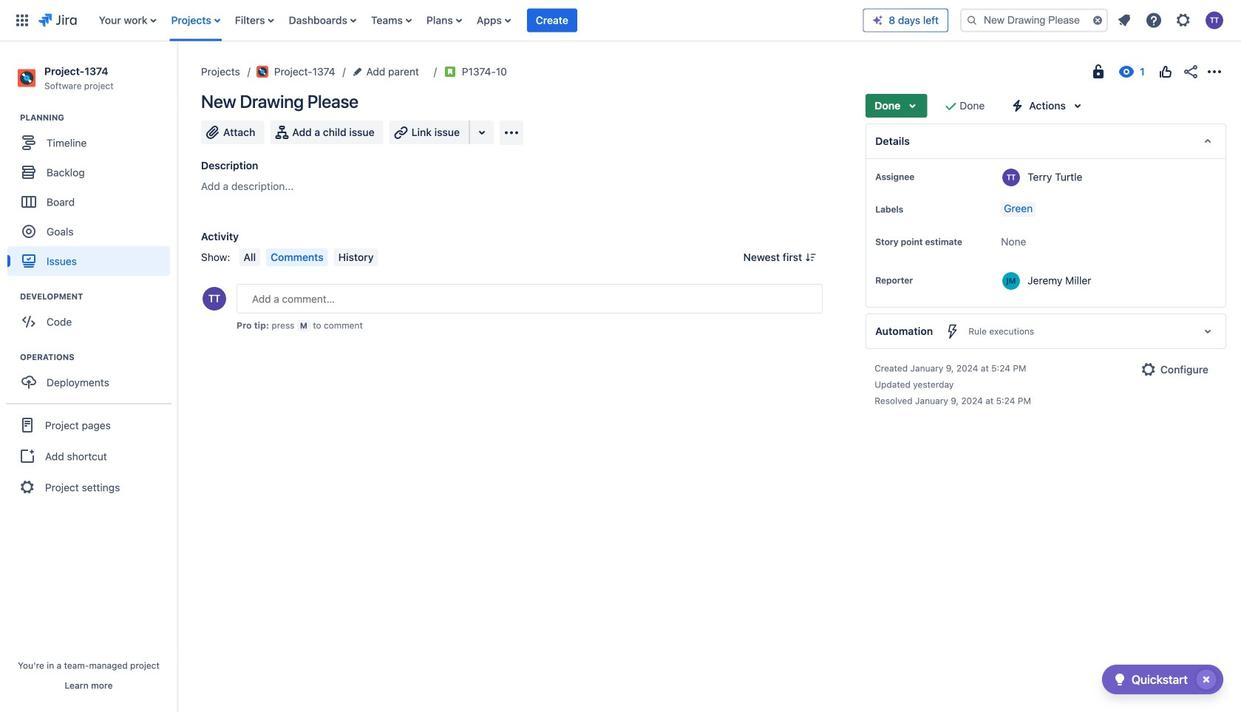 Task type: locate. For each thing, give the bounding box(es) containing it.
reporter pin to top. only you can see pinned fields. image
[[916, 274, 928, 286]]

group
[[7, 112, 177, 280], [7, 291, 177, 341], [7, 351, 177, 402], [6, 403, 172, 508]]

planning image
[[2, 109, 20, 127]]

2 heading from the top
[[20, 291, 177, 303]]

sidebar element
[[0, 41, 177, 712]]

group for 'development' 'icon'
[[7, 291, 177, 341]]

add app image
[[503, 124, 521, 142]]

heading
[[20, 112, 177, 124], [20, 291, 177, 303], [20, 351, 177, 363]]

list up story image
[[92, 0, 863, 41]]

1 vertical spatial heading
[[20, 291, 177, 303]]

details element
[[866, 124, 1227, 159]]

clear search session image
[[1092, 14, 1104, 26]]

2 vertical spatial heading
[[20, 351, 177, 363]]

check image
[[1111, 671, 1129, 689]]

your profile and settings image
[[1206, 11, 1224, 29]]

None search field
[[961, 9, 1109, 32]]

more information about this user image for reporter pin to top. only you can see pinned fields. image
[[1003, 272, 1021, 290]]

jira image
[[38, 11, 77, 29], [38, 11, 77, 29]]

1 vertical spatial more information about this user image
[[1003, 272, 1021, 290]]

Add a comment… field
[[237, 284, 823, 314]]

0 vertical spatial more information about this user image
[[1003, 169, 1021, 186]]

list up "vote options: no one has voted for this issue yet." image
[[1112, 7, 1233, 34]]

more information about this user image down details element
[[1003, 169, 1021, 186]]

more information about this user image up automation 'element' at the top right
[[1003, 272, 1021, 290]]

3 heading from the top
[[20, 351, 177, 363]]

1 heading from the top
[[20, 112, 177, 124]]

0 vertical spatial heading
[[20, 112, 177, 124]]

heading for planning "image" group
[[20, 112, 177, 124]]

story point estimate pin to top. only you can see pinned fields. image
[[879, 248, 891, 260]]

1 more information about this user image from the top
[[1003, 169, 1021, 186]]

banner
[[0, 0, 1242, 41]]

1 horizontal spatial list
[[1112, 7, 1233, 34]]

list item
[[527, 0, 578, 41]]

appswitcher icon image
[[13, 11, 31, 29]]

list
[[92, 0, 863, 41], [1112, 7, 1233, 34]]

2 more information about this user image from the top
[[1003, 272, 1021, 290]]

menu bar
[[236, 248, 381, 266]]

vote options: no one has voted for this issue yet. image
[[1157, 63, 1175, 81]]

sidebar navigation image
[[161, 59, 194, 89]]

settings image
[[1175, 11, 1193, 29]]

more information about this user image
[[1003, 169, 1021, 186], [1003, 272, 1021, 290]]

group for 'operations' image
[[7, 351, 177, 402]]

project 1374 image
[[256, 66, 268, 78]]



Task type: describe. For each thing, give the bounding box(es) containing it.
assignee pin to top. only you can see pinned fields. image
[[918, 171, 930, 183]]

link web pages and more image
[[473, 124, 491, 141]]

primary element
[[9, 0, 863, 41]]

help image
[[1146, 11, 1163, 29]]

actions image
[[1206, 63, 1224, 81]]

heading for group related to 'operations' image
[[20, 351, 177, 363]]

0 horizontal spatial list
[[92, 0, 863, 41]]

heading for group corresponding to 'development' 'icon'
[[20, 291, 177, 303]]

automation element
[[866, 314, 1227, 349]]

operations image
[[2, 348, 20, 366]]

dismiss quickstart image
[[1195, 668, 1219, 691]]

story image
[[444, 66, 456, 78]]

search image
[[967, 14, 978, 26]]

copy link to issue image
[[504, 65, 516, 77]]

group for planning "image"
[[7, 112, 177, 280]]

Search field
[[961, 9, 1109, 32]]

done image
[[942, 97, 960, 115]]

more information about this user image for assignee pin to top. only you can see pinned fields. icon
[[1003, 169, 1021, 186]]

notifications image
[[1116, 11, 1134, 29]]

no restrictions image
[[1090, 63, 1108, 81]]

goal image
[[22, 225, 35, 238]]

labels pin to top. only you can see pinned fields. image
[[907, 203, 919, 215]]

development image
[[2, 288, 20, 306]]



Task type: vqa. For each thing, say whether or not it's contained in the screenshot.
the topmost HEADING
yes



